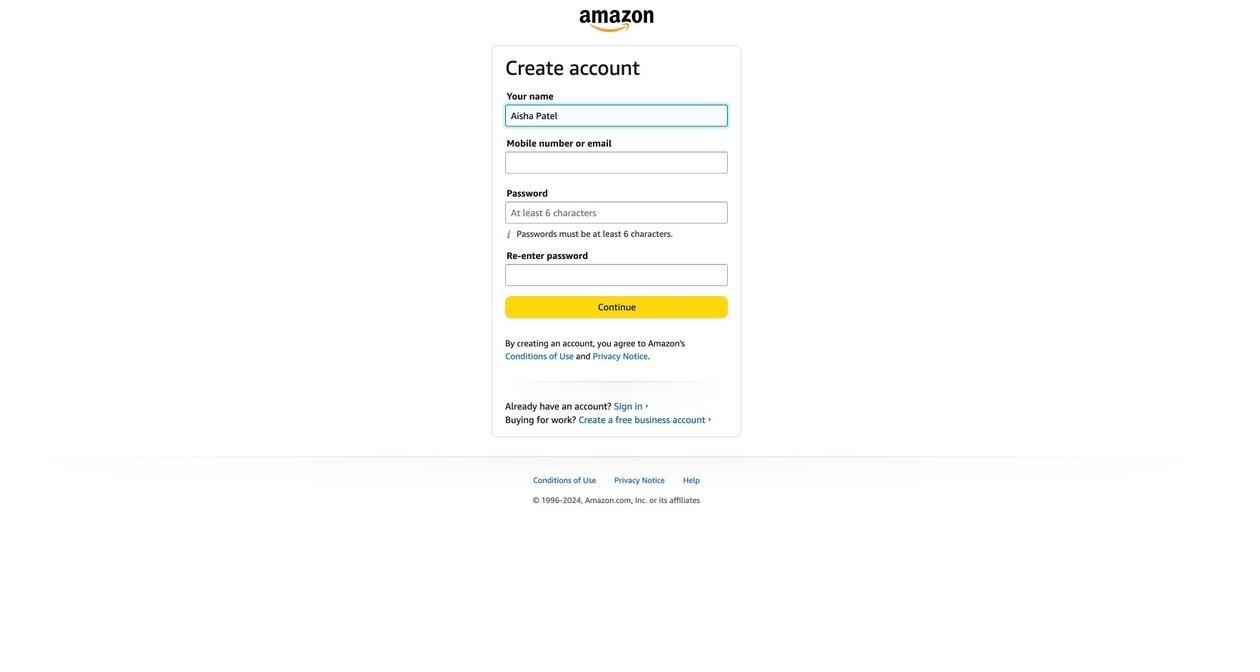 Task type: vqa. For each thing, say whether or not it's contained in the screenshot.
 image
no



Task type: describe. For each thing, give the bounding box(es) containing it.
amazon image
[[580, 10, 653, 32]]



Task type: locate. For each thing, give the bounding box(es) containing it.
None submit
[[506, 297, 727, 317]]

None password field
[[505, 264, 728, 286]]

alert image
[[507, 230, 517, 239]]

First and last name text field
[[505, 105, 728, 127]]

None email field
[[505, 152, 728, 174]]

At least 6 characters password field
[[505, 202, 728, 224]]



